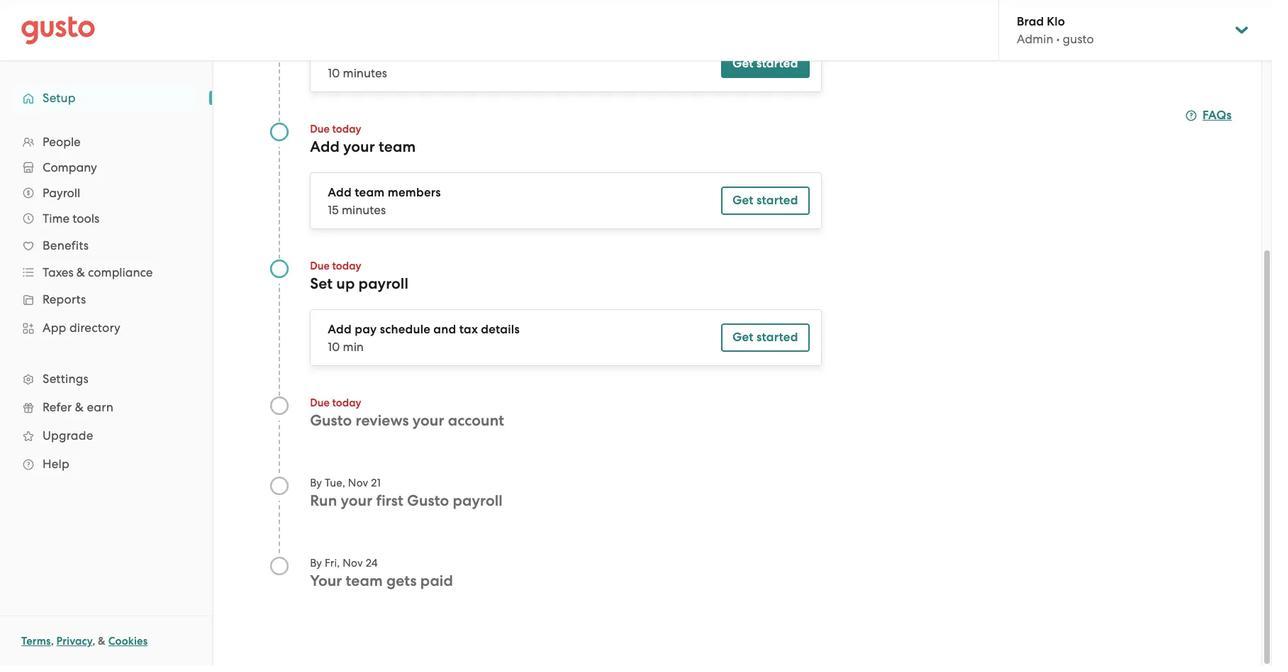 Task type: locate. For each thing, give the bounding box(es) containing it.
and inside add pay schedule and tax details 10 min
[[434, 322, 457, 337]]

2 vertical spatial due
[[310, 397, 330, 409]]

nov
[[348, 477, 369, 490], [343, 557, 363, 570]]

help
[[43, 457, 69, 471]]

payroll inside the 'by tue, nov 21 run your first gusto payroll'
[[453, 492, 503, 510]]

2 get started from the top
[[733, 193, 799, 208]]

1 horizontal spatial gusto
[[407, 492, 449, 510]]

by inside the 'by tue, nov 21 run your first gusto payroll'
[[310, 477, 322, 490]]

2 , from the left
[[92, 635, 95, 648]]

0 vertical spatial nov
[[348, 477, 369, 490]]

1 horizontal spatial and
[[490, 48, 512, 63]]

& left cookies
[[98, 635, 106, 648]]

3 today from the top
[[332, 397, 362, 409]]

tax
[[460, 322, 478, 337]]

due today gusto reviews your account
[[310, 397, 505, 430]]

2 10 from the top
[[328, 340, 340, 354]]

due for gusto reviews your account
[[310, 397, 330, 409]]

terms , privacy , & cookies
[[21, 635, 148, 648]]

1 today from the top
[[332, 123, 362, 136]]

up
[[337, 275, 355, 293]]

upgrade link
[[14, 423, 198, 448]]

0 vertical spatial payroll
[[359, 275, 409, 293]]

team
[[379, 138, 416, 156], [355, 185, 385, 200], [346, 572, 383, 590]]

3 get from the top
[[733, 330, 754, 345]]

privacy link
[[56, 635, 92, 648]]

started
[[757, 56, 799, 71], [757, 193, 799, 208], [757, 330, 799, 345]]

1 vertical spatial started
[[757, 193, 799, 208]]

10
[[328, 66, 340, 80], [328, 340, 340, 354]]

and left the tax
[[434, 322, 457, 337]]

1 10 from the top
[[328, 66, 340, 80]]

, left cookies
[[92, 635, 95, 648]]

compliance
[[88, 265, 153, 280]]

&
[[76, 265, 85, 280], [75, 400, 84, 414], [98, 635, 106, 648]]

0 vertical spatial get
[[733, 56, 754, 71]]

1 circle blank image from the top
[[269, 396, 289, 416]]

members
[[388, 185, 441, 200]]

due for set up payroll
[[310, 260, 330, 272]]

nov left 21
[[348, 477, 369, 490]]

today inside due today add your team
[[332, 123, 362, 136]]

add team members 15 minutes
[[328, 185, 441, 217]]

add
[[328, 48, 352, 63], [310, 138, 340, 156], [328, 185, 352, 200], [328, 322, 352, 337]]

faqs button
[[1186, 107, 1233, 124]]

2 vertical spatial circle blank image
[[269, 556, 289, 576]]

and right ein,
[[490, 48, 512, 63]]

, left privacy at bottom left
[[51, 635, 54, 648]]

gusto navigation element
[[0, 61, 212, 501]]

app directory link
[[14, 315, 198, 341]]

0 vertical spatial and
[[490, 48, 512, 63]]

bank
[[515, 48, 545, 63]]

klo
[[1047, 14, 1066, 29]]

10 inside add pay schedule and tax details 10 min
[[328, 340, 340, 354]]

gets
[[387, 572, 417, 590]]

1 vertical spatial get started button
[[722, 187, 810, 215]]

terms link
[[21, 635, 51, 648]]

run
[[310, 492, 337, 510]]

ein,
[[464, 48, 487, 63]]

settings
[[43, 372, 89, 386]]

add for add pay schedule and tax details
[[328, 322, 352, 337]]

your up add team members 15 minutes
[[343, 138, 375, 156]]

nov inside the 'by tue, nov 21 run your first gusto payroll'
[[348, 477, 369, 490]]

team left "members"
[[355, 185, 385, 200]]

and
[[490, 48, 512, 63], [434, 322, 457, 337]]

& left 'earn'
[[75, 400, 84, 414]]

faqs
[[1203, 108, 1233, 123]]

tue,
[[325, 477, 346, 490]]

your inside the 'by tue, nov 21 run your first gusto payroll'
[[341, 492, 373, 510]]

& inside dropdown button
[[76, 265, 85, 280]]

1 vertical spatial nov
[[343, 557, 363, 570]]

3 get started from the top
[[733, 330, 799, 345]]

1 vertical spatial minutes
[[342, 203, 386, 217]]

info
[[548, 48, 570, 63]]

2 vertical spatial &
[[98, 635, 106, 648]]

time tools button
[[14, 206, 198, 231]]

cookies
[[108, 635, 148, 648]]

due inside due today add your team
[[310, 123, 330, 136]]

1 vertical spatial get
[[733, 193, 754, 208]]

0 vertical spatial get started button
[[722, 50, 810, 78]]

2 get from the top
[[733, 193, 754, 208]]

due today set up payroll
[[310, 260, 409, 293]]

gusto
[[310, 412, 352, 430], [407, 492, 449, 510]]

your inside due today gusto reviews your account
[[413, 412, 444, 430]]

2 vertical spatial started
[[757, 330, 799, 345]]

1 vertical spatial due
[[310, 260, 330, 272]]

0 horizontal spatial gusto
[[310, 412, 352, 430]]

by
[[310, 477, 322, 490], [310, 557, 322, 570]]

team inside due today add your team
[[379, 138, 416, 156]]

add inside add team members 15 minutes
[[328, 185, 352, 200]]

circle blank image for run your first gusto payroll
[[269, 476, 289, 496]]

get started button for add your team
[[722, 187, 810, 215]]

2 vertical spatial get
[[733, 330, 754, 345]]

0 vertical spatial due
[[310, 123, 330, 136]]

due inside due today gusto reviews your account
[[310, 397, 330, 409]]

1 get started button from the top
[[722, 50, 810, 78]]

2 vertical spatial get started
[[733, 330, 799, 345]]

details
[[481, 322, 520, 337]]

•
[[1057, 32, 1060, 46]]

0 horizontal spatial ,
[[51, 635, 54, 648]]

today for up
[[332, 260, 362, 272]]

circle blank image for your team gets paid
[[269, 556, 289, 576]]

due for add your team
[[310, 123, 330, 136]]

benefits
[[43, 238, 89, 253]]

0 horizontal spatial and
[[434, 322, 457, 337]]

2 started from the top
[[757, 193, 799, 208]]

minutes inside add team members 15 minutes
[[342, 203, 386, 217]]

1 horizontal spatial ,
[[92, 635, 95, 648]]

minutes down addresses, in the left top of the page
[[343, 66, 387, 80]]

0 vertical spatial your
[[343, 138, 375, 156]]

add inside add addresses, federal ein, and bank info 10 minutes
[[328, 48, 352, 63]]

3 due from the top
[[310, 397, 330, 409]]

2 vertical spatial get started button
[[722, 324, 810, 352]]

0 vertical spatial 10
[[328, 66, 340, 80]]

2 due from the top
[[310, 260, 330, 272]]

1 by from the top
[[310, 477, 322, 490]]

time tools
[[43, 211, 99, 226]]

brad klo admin • gusto
[[1017, 14, 1095, 46]]

& for compliance
[[76, 265, 85, 280]]

1 vertical spatial your
[[413, 412, 444, 430]]

fri,
[[325, 557, 340, 570]]

app directory
[[43, 321, 121, 335]]

team up "members"
[[379, 138, 416, 156]]

& right taxes
[[76, 265, 85, 280]]

0 vertical spatial gusto
[[310, 412, 352, 430]]

your right the reviews
[[413, 412, 444, 430]]

add inside add pay schedule and tax details 10 min
[[328, 322, 352, 337]]

get started button
[[722, 50, 810, 78], [722, 187, 810, 215], [722, 324, 810, 352]]

benefits link
[[14, 233, 198, 258]]

1 due from the top
[[310, 123, 330, 136]]

gusto left the reviews
[[310, 412, 352, 430]]

get
[[733, 56, 754, 71], [733, 193, 754, 208], [733, 330, 754, 345]]

brad
[[1017, 14, 1044, 29]]

minutes
[[343, 66, 387, 80], [342, 203, 386, 217]]

2 vertical spatial team
[[346, 572, 383, 590]]

0 vertical spatial get started
[[733, 56, 799, 71]]

gusto right first in the bottom left of the page
[[407, 492, 449, 510]]

1 , from the left
[[51, 635, 54, 648]]

1 vertical spatial payroll
[[453, 492, 503, 510]]

admin
[[1017, 32, 1054, 46]]

add addresses, federal ein, and bank info 10 minutes
[[328, 48, 570, 80]]

2 circle blank image from the top
[[269, 476, 289, 496]]

1 vertical spatial by
[[310, 557, 322, 570]]

payroll
[[43, 186, 80, 200]]

0 horizontal spatial payroll
[[359, 275, 409, 293]]

add for add team members
[[328, 185, 352, 200]]

2 get started button from the top
[[722, 187, 810, 215]]

0 vertical spatial by
[[310, 477, 322, 490]]

0 vertical spatial started
[[757, 56, 799, 71]]

0 vertical spatial team
[[379, 138, 416, 156]]

1 started from the top
[[757, 56, 799, 71]]

your down 21
[[341, 492, 373, 510]]

1 vertical spatial get started
[[733, 193, 799, 208]]

gusto
[[1063, 32, 1095, 46]]

3 circle blank image from the top
[[269, 556, 289, 576]]

team down the 24
[[346, 572, 383, 590]]

today inside due today gusto reviews your account
[[332, 397, 362, 409]]

get started for payroll
[[733, 330, 799, 345]]

circle blank image
[[269, 396, 289, 416], [269, 476, 289, 496], [269, 556, 289, 576]]

started for payroll
[[757, 330, 799, 345]]

1 vertical spatial circle blank image
[[269, 476, 289, 496]]

list
[[0, 129, 212, 478]]

by inside by fri, nov 24 your team gets paid
[[310, 557, 322, 570]]

by left fri,
[[310, 557, 322, 570]]

today inside "due today set up payroll"
[[332, 260, 362, 272]]

earn
[[87, 400, 113, 414]]

company
[[43, 160, 97, 175]]

by left tue,
[[310, 477, 322, 490]]

by fri, nov 24 your team gets paid
[[310, 557, 453, 590]]

get started
[[733, 56, 799, 71], [733, 193, 799, 208], [733, 330, 799, 345]]

0 vertical spatial circle blank image
[[269, 396, 289, 416]]

add for add addresses, federal ein, and bank info
[[328, 48, 352, 63]]

0 vertical spatial &
[[76, 265, 85, 280]]

your
[[343, 138, 375, 156], [413, 412, 444, 430], [341, 492, 373, 510]]

get for add your team
[[733, 193, 754, 208]]

,
[[51, 635, 54, 648], [92, 635, 95, 648]]

cookies button
[[108, 633, 148, 650]]

1 vertical spatial and
[[434, 322, 457, 337]]

1 horizontal spatial payroll
[[453, 492, 503, 510]]

0 vertical spatial today
[[332, 123, 362, 136]]

gusto inside the 'by tue, nov 21 run your first gusto payroll'
[[407, 492, 449, 510]]

1 vertical spatial team
[[355, 185, 385, 200]]

due inside "due today set up payroll"
[[310, 260, 330, 272]]

1 vertical spatial 10
[[328, 340, 340, 354]]

2 by from the top
[[310, 557, 322, 570]]

people button
[[14, 129, 198, 155]]

2 vertical spatial today
[[332, 397, 362, 409]]

1 vertical spatial today
[[332, 260, 362, 272]]

due
[[310, 123, 330, 136], [310, 260, 330, 272], [310, 397, 330, 409]]

0 vertical spatial minutes
[[343, 66, 387, 80]]

1 vertical spatial &
[[75, 400, 84, 414]]

by for run your first gusto payroll
[[310, 477, 322, 490]]

refer
[[43, 400, 72, 414]]

3 get started button from the top
[[722, 324, 810, 352]]

payroll
[[359, 275, 409, 293], [453, 492, 503, 510]]

nov left the 24
[[343, 557, 363, 570]]

today
[[332, 123, 362, 136], [332, 260, 362, 272], [332, 397, 362, 409]]

nov inside by fri, nov 24 your team gets paid
[[343, 557, 363, 570]]

setup
[[43, 91, 76, 105]]

2 vertical spatial your
[[341, 492, 373, 510]]

3 started from the top
[[757, 330, 799, 345]]

2 today from the top
[[332, 260, 362, 272]]

minutes right 15
[[342, 203, 386, 217]]

1 vertical spatial gusto
[[407, 492, 449, 510]]



Task type: vqa. For each thing, say whether or not it's contained in the screenshot.
approves
no



Task type: describe. For each thing, give the bounding box(es) containing it.
your inside due today add your team
[[343, 138, 375, 156]]

add pay schedule and tax details 10 min
[[328, 322, 520, 354]]

paid
[[421, 572, 453, 590]]

tools
[[73, 211, 99, 226]]

by tue, nov 21 run your first gusto payroll
[[310, 477, 503, 510]]

company button
[[14, 155, 198, 180]]

team inside add team members 15 minutes
[[355, 185, 385, 200]]

gusto inside due today gusto reviews your account
[[310, 412, 352, 430]]

set
[[310, 275, 333, 293]]

24
[[366, 557, 378, 570]]

minutes inside add addresses, federal ein, and bank info 10 minutes
[[343, 66, 387, 80]]

nov for team
[[343, 557, 363, 570]]

reports
[[43, 292, 86, 306]]

account
[[448, 412, 505, 430]]

by for your team gets paid
[[310, 557, 322, 570]]

settings link
[[14, 366, 198, 392]]

payroll inside "due today set up payroll"
[[359, 275, 409, 293]]

setup link
[[14, 85, 198, 111]]

refer & earn link
[[14, 394, 198, 420]]

directory
[[69, 321, 121, 335]]

help link
[[14, 451, 198, 477]]

1 get started from the top
[[733, 56, 799, 71]]

get started for team
[[733, 193, 799, 208]]

and inside add addresses, federal ein, and bank info 10 minutes
[[490, 48, 512, 63]]

get started button for set up payroll
[[722, 324, 810, 352]]

today for reviews
[[332, 397, 362, 409]]

started for team
[[757, 193, 799, 208]]

taxes & compliance
[[43, 265, 153, 280]]

terms
[[21, 635, 51, 648]]

due today add your team
[[310, 123, 416, 156]]

10 inside add addresses, federal ein, and bank info 10 minutes
[[328, 66, 340, 80]]

your
[[310, 572, 342, 590]]

app
[[43, 321, 66, 335]]

today for your
[[332, 123, 362, 136]]

reports link
[[14, 287, 198, 312]]

schedule
[[380, 322, 431, 337]]

taxes & compliance button
[[14, 260, 198, 285]]

refer & earn
[[43, 400, 113, 414]]

people
[[43, 135, 81, 149]]

upgrade
[[43, 429, 93, 443]]

team inside by fri, nov 24 your team gets paid
[[346, 572, 383, 590]]

nov for your
[[348, 477, 369, 490]]

& for earn
[[75, 400, 84, 414]]

addresses,
[[355, 48, 416, 63]]

21
[[371, 477, 381, 490]]

pay
[[355, 322, 377, 337]]

payroll button
[[14, 180, 198, 206]]

15
[[328, 203, 339, 217]]

time
[[43, 211, 70, 226]]

circle blank image for gusto reviews your account
[[269, 396, 289, 416]]

list containing people
[[0, 129, 212, 478]]

1 get from the top
[[733, 56, 754, 71]]

taxes
[[43, 265, 74, 280]]

first
[[376, 492, 404, 510]]

get for set up payroll
[[733, 330, 754, 345]]

privacy
[[56, 635, 92, 648]]

add inside due today add your team
[[310, 138, 340, 156]]

min
[[343, 340, 364, 354]]

reviews
[[356, 412, 409, 430]]

home image
[[21, 16, 95, 44]]

federal
[[419, 48, 461, 63]]



